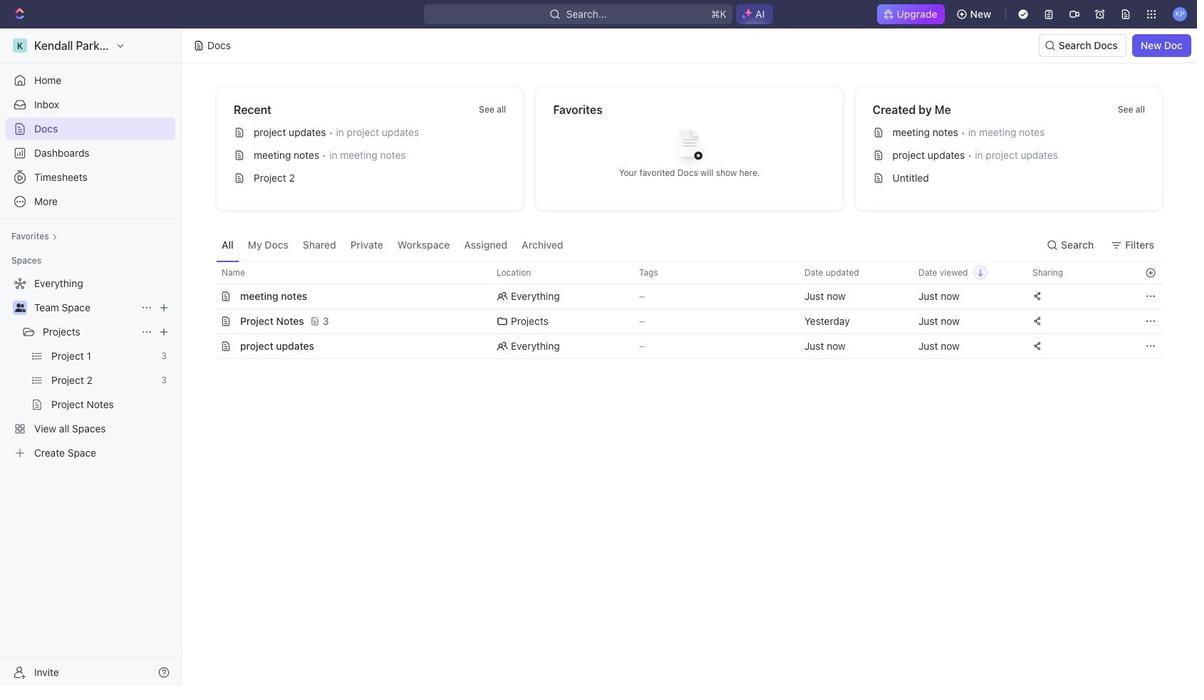 Task type: vqa. For each thing, say whether or not it's contained in the screenshot.
row
yes



Task type: locate. For each thing, give the bounding box(es) containing it.
table
[[200, 262, 1164, 359]]

row
[[200, 262, 1164, 284], [200, 284, 1164, 309], [200, 309, 1164, 334], [200, 334, 1164, 359]]

4 row from the top
[[200, 334, 1164, 359]]

tab list
[[216, 228, 569, 262]]

sidebar navigation
[[0, 29, 185, 687]]

tree
[[6, 272, 175, 465]]

user group image
[[15, 304, 25, 312]]

1 row from the top
[[200, 262, 1164, 284]]



Task type: describe. For each thing, give the bounding box(es) containing it.
no favorited docs image
[[661, 119, 718, 176]]

tree inside the sidebar navigation
[[6, 272, 175, 465]]

2 row from the top
[[200, 284, 1164, 309]]

kendall parks's workspace, , element
[[13, 39, 27, 53]]

3 row from the top
[[200, 309, 1164, 334]]



